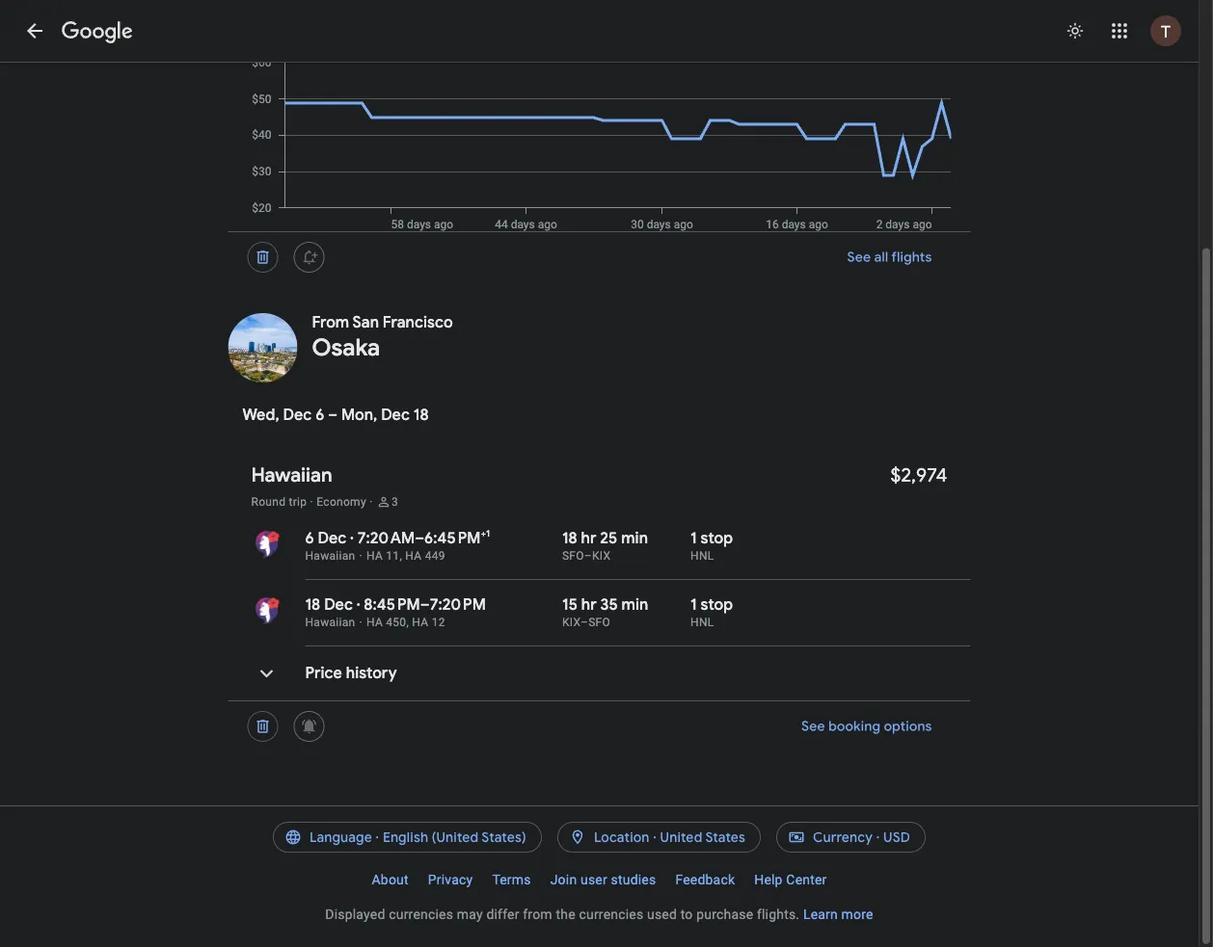Task type: vqa. For each thing, say whether or not it's contained in the screenshot.
zoom in map image
no



Task type: locate. For each thing, give the bounding box(es) containing it.
studies
[[611, 872, 656, 888]]

go back image
[[23, 19, 46, 42]]

currencies
[[389, 907, 453, 923], [579, 907, 644, 923]]

1 vertical spatial stop
[[701, 595, 733, 615]]

1 vertical spatial 18
[[562, 529, 577, 549]]

2 airline logo image from the top
[[251, 596, 282, 627]]

hr inside the "18 hr 25 min sfo – kix"
[[581, 529, 596, 549]]

1 vertical spatial hawaiian
[[305, 550, 355, 563]]

currency
[[813, 829, 873, 847]]

0 vertical spatial 6
[[316, 406, 324, 425]]

currencies down the privacy link
[[389, 907, 453, 923]]

18 inside the "18 hr 25 min sfo – kix"
[[562, 529, 577, 549]]

1 vertical spatial airline logo image
[[251, 596, 282, 627]]

0 horizontal spatial sfo
[[562, 550, 584, 563]]

hawaiian for 6
[[305, 550, 355, 563]]

kix inside "15 hr 35 min kix – sfo"
[[562, 616, 580, 630]]

min inside "15 hr 35 min kix – sfo"
[[622, 595, 648, 615]]

0 horizontal spatial kix
[[562, 616, 580, 630]]

sfo
[[562, 550, 584, 563], [588, 616, 610, 630]]

25
[[600, 529, 618, 549]]

0 vertical spatial airline logo image
[[251, 529, 282, 560]]

1 hr from the top
[[581, 529, 596, 549]]

osaka
[[312, 333, 380, 363]]

0 vertical spatial hawaiian
[[251, 463, 332, 487]]

dec
[[283, 406, 312, 425], [381, 406, 410, 425], [318, 529, 347, 549], [324, 595, 353, 615]]

feedback link
[[666, 865, 745, 896]]

1 vertical spatial min
[[622, 595, 648, 615]]

1 horizontal spatial see
[[847, 249, 871, 266]]

hr right 15
[[581, 595, 597, 615]]

economy
[[317, 496, 366, 509]]

dec right wed,
[[283, 406, 312, 425]]

11
[[386, 550, 400, 563]]

join user studies
[[550, 872, 656, 888]]

airline logo image down round
[[251, 529, 282, 560]]

see left the all
[[847, 249, 871, 266]]

18 for 18 dec
[[305, 595, 320, 615]]

from
[[523, 907, 552, 923]]

center
[[786, 872, 827, 888]]

min right 35
[[622, 595, 648, 615]]

1 horizontal spatial 18
[[414, 406, 429, 425]]

hr left 25 at the bottom of page
[[581, 529, 596, 549]]

1 horizontal spatial sfo
[[588, 616, 610, 630]]

–
[[328, 406, 338, 425], [415, 529, 424, 549], [584, 550, 592, 563], [420, 595, 430, 615], [580, 616, 588, 630]]

min for 15 hr 35 min
[[622, 595, 648, 615]]

privacy link
[[418, 865, 483, 896]]

– up ha 450 , ha 12
[[420, 595, 430, 615]]

displayed
[[325, 907, 385, 923]]

2 hnl from the top
[[691, 616, 714, 630]]

1 for 18 hr 25 min
[[691, 529, 697, 549]]

0 horizontal spatial see
[[801, 718, 825, 736]]

35
[[600, 595, 618, 615]]

wed,
[[243, 406, 279, 425]]

dec for 6 dec
[[318, 529, 347, 549]]

wed, dec 6 – mon, dec 18
[[243, 406, 429, 425]]

1 vertical spatial see
[[801, 718, 825, 736]]

2 vertical spatial hawaiian
[[305, 616, 355, 630]]

ha down 8:45 pm – 7:20 pm
[[412, 616, 429, 630]]

2 horizontal spatial 18
[[562, 529, 577, 549]]

kix down 25 at the bottom of page
[[592, 550, 611, 563]]

6:45 pm
[[424, 529, 481, 549]]

1 vertical spatial 1 stop hnl
[[691, 595, 733, 630]]

1 horizontal spatial ,
[[406, 616, 409, 630]]

2 stop from the top
[[701, 595, 733, 615]]

sfo down 35
[[588, 616, 610, 630]]

0 vertical spatial hr
[[581, 529, 596, 549]]

18 right mon,
[[414, 406, 429, 425]]

1 min from the top
[[621, 529, 648, 549]]

stop for 15 hr 35 min
[[701, 595, 733, 615]]

hawaiian up trip
[[251, 463, 332, 487]]

join
[[550, 872, 577, 888]]

states
[[705, 829, 745, 847]]

1 horizontal spatial kix
[[592, 550, 611, 563]]

hr for 18
[[581, 529, 596, 549]]

0 vertical spatial hnl
[[691, 550, 714, 563]]

more
[[841, 907, 873, 923]]

0 vertical spatial sfo
[[562, 550, 584, 563]]

help center link
[[745, 865, 837, 896]]

min for 18 hr 25 min
[[621, 529, 648, 549]]

, for 7:20 am
[[400, 550, 402, 563]]

0 vertical spatial 1 stop hnl
[[691, 529, 733, 563]]

airline logo image for 18 dec
[[251, 596, 282, 627]]

1 vertical spatial sfo
[[588, 616, 610, 630]]

 image
[[357, 596, 360, 615]]

terms
[[492, 872, 531, 888]]

2 hr from the top
[[581, 595, 597, 615]]

stop
[[701, 529, 733, 549], [701, 595, 733, 615]]

differ
[[486, 907, 519, 923]]

airline logo image
[[251, 529, 282, 560], [251, 596, 282, 627]]

– inside the "18 hr 25 min sfo – kix"
[[584, 550, 592, 563]]

kix
[[592, 550, 611, 563], [562, 616, 580, 630]]

0 vertical spatial min
[[621, 529, 648, 549]]

$2,974
[[891, 463, 947, 487]]

used
[[647, 907, 677, 923]]

from san francisco osaka
[[312, 313, 453, 363]]

1 horizontal spatial 6
[[316, 406, 324, 425]]

6 down round trip economy
[[305, 529, 314, 549]]

1 right 6:45 pm
[[486, 528, 490, 540]]

– inside "15 hr 35 min kix – sfo"
[[580, 616, 588, 630]]

1 stop from the top
[[701, 529, 733, 549]]

history
[[346, 664, 397, 684]]

0 vertical spatial 18
[[414, 406, 429, 425]]

2 currencies from the left
[[579, 907, 644, 923]]

1 stop hnl
[[691, 529, 733, 563], [691, 595, 733, 630]]

1 right 35
[[691, 595, 697, 615]]

may
[[457, 907, 483, 923]]

1 airline logo image from the top
[[251, 529, 282, 560]]

hawaiian down 18 dec
[[305, 616, 355, 630]]

6 left mon,
[[316, 406, 324, 425]]

mon,
[[341, 406, 377, 425]]

, for 8:45 pm
[[406, 616, 409, 630]]

sfo inside "15 hr 35 min kix – sfo"
[[588, 616, 610, 630]]

0 horizontal spatial 18
[[305, 595, 320, 615]]

0 horizontal spatial 6
[[305, 529, 314, 549]]

see for see booking options
[[801, 718, 825, 736]]

about
[[372, 872, 409, 888]]

1 right 25 at the bottom of page
[[691, 529, 697, 549]]

language
[[309, 829, 372, 847]]

remove saved flight, round trip from san francisco to osaka.wed, dec 6 – mon, dec 18 image
[[240, 704, 286, 750]]

1 hnl from the top
[[691, 550, 714, 563]]

min inside the "18 hr 25 min sfo – kix"
[[621, 529, 648, 549]]

0 vertical spatial kix
[[592, 550, 611, 563]]

1
[[486, 528, 490, 540], [691, 529, 697, 549], [691, 595, 697, 615]]

dec down economy
[[318, 529, 347, 549]]

price history graph image
[[243, 651, 290, 697]]

english (united states)
[[383, 829, 526, 847]]

ha right '11'
[[405, 550, 422, 563]]

hr
[[581, 529, 596, 549], [581, 595, 597, 615]]

1 vertical spatial ,
[[406, 616, 409, 630]]

from
[[312, 313, 349, 333]]

hawaiian down 6 dec
[[305, 550, 355, 563]]

see left booking
[[801, 718, 825, 736]]

1 vertical spatial hnl
[[691, 616, 714, 630]]

kix down 15
[[562, 616, 580, 630]]

1 horizontal spatial currencies
[[579, 907, 644, 923]]

– down the "18 hr 25 min sfo – kix"
[[580, 616, 588, 630]]

,
[[400, 550, 402, 563], [406, 616, 409, 630]]

sfo up 15
[[562, 550, 584, 563]]

– inside 7:20 am – 6:45 pm + 1
[[415, 529, 424, 549]]

0 horizontal spatial currencies
[[389, 907, 453, 923]]

– left mon,
[[328, 406, 338, 425]]

2 vertical spatial 18
[[305, 595, 320, 615]]

0 vertical spatial see
[[847, 249, 871, 266]]

18 down 6 dec
[[305, 595, 320, 615]]

18
[[414, 406, 429, 425], [562, 529, 577, 549], [305, 595, 320, 615]]

3 passengers text field
[[391, 495, 398, 510]]

to
[[681, 907, 693, 923]]

purchase
[[696, 907, 753, 923]]

price history graph application
[[243, 55, 971, 231]]

18 for 18 hr 25 min sfo – kix
[[562, 529, 577, 549]]

dec left 8:45 pm
[[324, 595, 353, 615]]

san
[[352, 313, 379, 333]]

1 inside 7:20 am – 6:45 pm + 1
[[486, 528, 490, 540]]

– up ha 11 , ha 449
[[415, 529, 424, 549]]

2 min from the top
[[622, 595, 648, 615]]

2 1 stop hnl from the top
[[691, 595, 733, 630]]

hawaiian
[[251, 463, 332, 487], [305, 550, 355, 563], [305, 616, 355, 630]]

0 vertical spatial ,
[[400, 550, 402, 563]]

hnl
[[691, 550, 714, 563], [691, 616, 714, 630]]

– up "15 hr 35 min kix – sfo"
[[584, 550, 592, 563]]

hr inside "15 hr 35 min kix – sfo"
[[581, 595, 597, 615]]

francisco
[[383, 313, 453, 333]]

1 vertical spatial hr
[[581, 595, 597, 615]]

ha
[[366, 550, 383, 563], [405, 550, 422, 563], [366, 616, 383, 630], [412, 616, 429, 630]]

, down the 7:20 am
[[400, 550, 402, 563]]

, down 8:45 pm
[[406, 616, 409, 630]]

min
[[621, 529, 648, 549], [622, 595, 648, 615]]

1 vertical spatial kix
[[562, 616, 580, 630]]

currencies down "join user studies" link
[[579, 907, 644, 923]]

18 left 25 at the bottom of page
[[562, 529, 577, 549]]

ha left '11'
[[366, 550, 383, 563]]

0 horizontal spatial ,
[[400, 550, 402, 563]]

1 1 stop hnl from the top
[[691, 529, 733, 563]]

min right 25 at the bottom of page
[[621, 529, 648, 549]]

hnl for 18 hr 25 min
[[691, 550, 714, 563]]

help center
[[754, 872, 827, 888]]

0 vertical spatial stop
[[701, 529, 733, 549]]

airline logo image up price history graph icon
[[251, 596, 282, 627]]

7:20 am
[[358, 529, 415, 549]]

see
[[847, 249, 871, 266], [801, 718, 825, 736]]



Task type: describe. For each thing, give the bounding box(es) containing it.
privacy
[[428, 872, 473, 888]]

dec for 18 dec
[[324, 595, 353, 615]]

hr for 15
[[581, 595, 597, 615]]

about link
[[362, 865, 418, 896]]

kix inside the "18 hr 25 min sfo – kix"
[[592, 550, 611, 563]]

remove saved flight, one way trip from san francisco to los angeles.wed, nov 29 image
[[240, 234, 286, 281]]

feedback
[[675, 872, 735, 888]]

all
[[874, 249, 888, 266]]

see booking options
[[801, 718, 932, 736]]

usd
[[883, 829, 910, 847]]

the
[[556, 907, 576, 923]]

options
[[884, 718, 932, 736]]

ha 11 , ha 449
[[366, 550, 445, 563]]

round trip economy
[[251, 496, 366, 509]]

sfo inside the "18 hr 25 min sfo – kix"
[[562, 550, 584, 563]]

(united
[[432, 829, 479, 847]]

1 stop hnl for 15 hr 35 min
[[691, 595, 733, 630]]

flights.
[[757, 907, 800, 923]]

learn more link
[[803, 907, 873, 923]]

learn
[[803, 907, 838, 923]]

18 hr 25 min sfo – kix
[[562, 529, 648, 563]]

1 currencies from the left
[[389, 907, 453, 923]]

help
[[754, 872, 783, 888]]

8:45 pm
[[364, 595, 420, 615]]

see for see all flights
[[847, 249, 871, 266]]

booking
[[828, 718, 881, 736]]

15 hr 35 min kix – sfo
[[562, 595, 648, 630]]

7:20 am – 6:45 pm + 1
[[358, 528, 490, 549]]

hawaiian for 18
[[305, 616, 355, 630]]

ha left 450
[[366, 616, 383, 630]]

united
[[660, 829, 702, 847]]

ha 450 , ha 12
[[366, 616, 445, 630]]

join user studies link
[[541, 865, 666, 896]]

price history graph image
[[243, 55, 971, 231]]

1 for 15 hr 35 min
[[691, 595, 697, 615]]

12
[[432, 616, 445, 630]]

1 vertical spatial 6
[[305, 529, 314, 549]]

location
[[594, 829, 650, 847]]

united states
[[660, 829, 745, 847]]

18 dec
[[305, 595, 353, 615]]

15
[[562, 595, 578, 615]]

6 dec
[[305, 529, 347, 549]]

round
[[251, 496, 286, 509]]

see all flights
[[847, 249, 932, 266]]

airline logo image for 6 dec
[[251, 529, 282, 560]]

+
[[481, 528, 486, 540]]

user
[[581, 872, 607, 888]]

change appearance image
[[1052, 8, 1098, 54]]

price
[[305, 664, 342, 684]]

states)
[[482, 829, 526, 847]]

displayed currencies may differ from the currencies used to purchase flights. learn more
[[325, 907, 873, 923]]

450
[[386, 616, 406, 630]]

7:20 pm
[[430, 595, 486, 615]]

flights
[[891, 249, 932, 266]]

price history
[[305, 664, 397, 684]]

terms link
[[483, 865, 541, 896]]

english
[[383, 829, 428, 847]]

dec for wed, dec 6 – mon, dec 18
[[283, 406, 312, 425]]

stop for 18 hr 25 min
[[701, 529, 733, 549]]

8:45 pm – 7:20 pm
[[364, 595, 486, 615]]

449
[[425, 550, 445, 563]]

1 stop hnl for 18 hr 25 min
[[691, 529, 733, 563]]

trip
[[289, 496, 307, 509]]

3
[[391, 496, 398, 509]]

hnl for 15 hr 35 min
[[691, 616, 714, 630]]

2974 US dollars text field
[[891, 463, 947, 487]]

dec right mon,
[[381, 406, 410, 425]]



